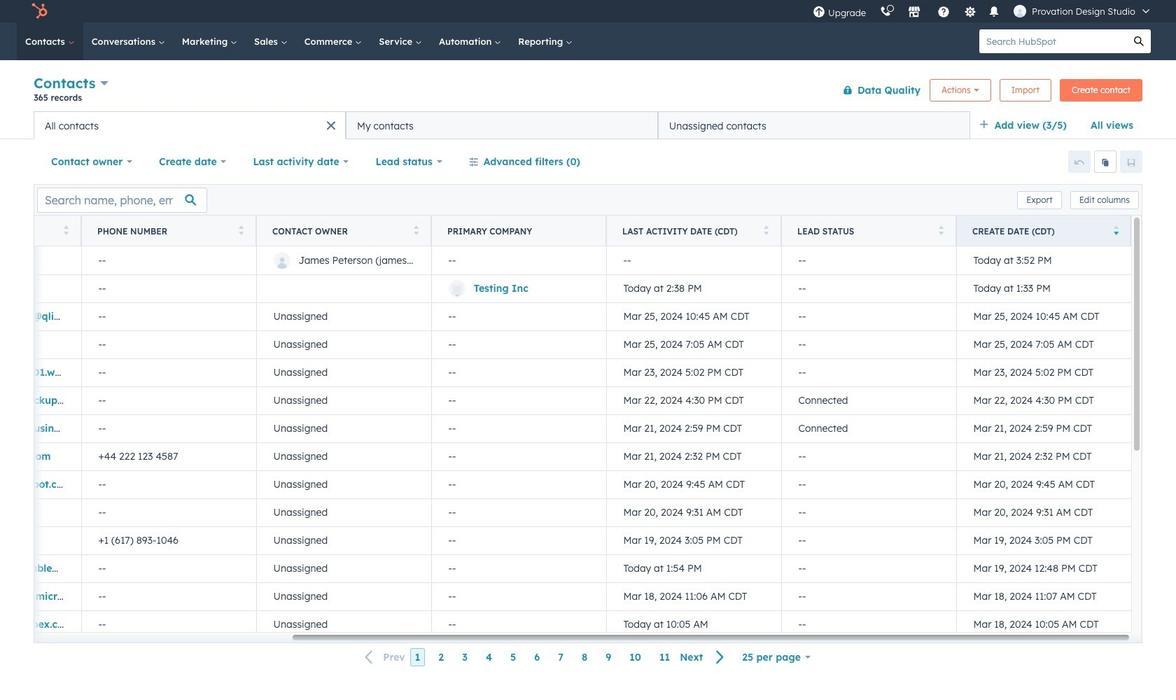 Task type: locate. For each thing, give the bounding box(es) containing it.
4 press to sort. element from the left
[[764, 225, 769, 237]]

press to sort. element
[[63, 225, 69, 237], [238, 225, 244, 237], [413, 225, 419, 237], [764, 225, 769, 237], [939, 225, 944, 237]]

Search HubSpot search field
[[980, 29, 1127, 53]]

menu
[[806, 0, 1160, 22]]

column header
[[431, 216, 607, 246]]

Search name, phone, email addresses, or company search field
[[37, 187, 207, 213]]

james peterson image
[[1014, 5, 1027, 18]]

3 press to sort. image from the left
[[413, 225, 419, 235]]

press to sort. image
[[63, 225, 69, 235], [238, 225, 244, 235], [413, 225, 419, 235], [939, 225, 944, 235]]

1 press to sort. image from the left
[[63, 225, 69, 235]]

descending sort. press to sort ascending. element
[[1114, 225, 1119, 237]]

2 press to sort. image from the left
[[238, 225, 244, 235]]

marketplaces image
[[908, 6, 921, 19]]

descending sort. press to sort ascending. image
[[1114, 225, 1119, 235]]

4 press to sort. image from the left
[[939, 225, 944, 235]]

banner
[[34, 72, 1143, 111]]

press to sort. image for 4th press to sort. "element" from right
[[238, 225, 244, 235]]



Task type: vqa. For each thing, say whether or not it's contained in the screenshot.
right Press to sort. image
yes



Task type: describe. For each thing, give the bounding box(es) containing it.
5 press to sort. element from the left
[[939, 225, 944, 237]]

press to sort. image for 1st press to sort. "element"
[[63, 225, 69, 235]]

2 press to sort. element from the left
[[238, 225, 244, 237]]

3 press to sort. element from the left
[[413, 225, 419, 237]]

press to sort. image for 5th press to sort. "element" from left
[[939, 225, 944, 235]]

1 press to sort. element from the left
[[63, 225, 69, 237]]

pagination navigation
[[357, 648, 733, 667]]

press to sort. image for 3rd press to sort. "element" from left
[[413, 225, 419, 235]]

press to sort. image
[[764, 225, 769, 235]]



